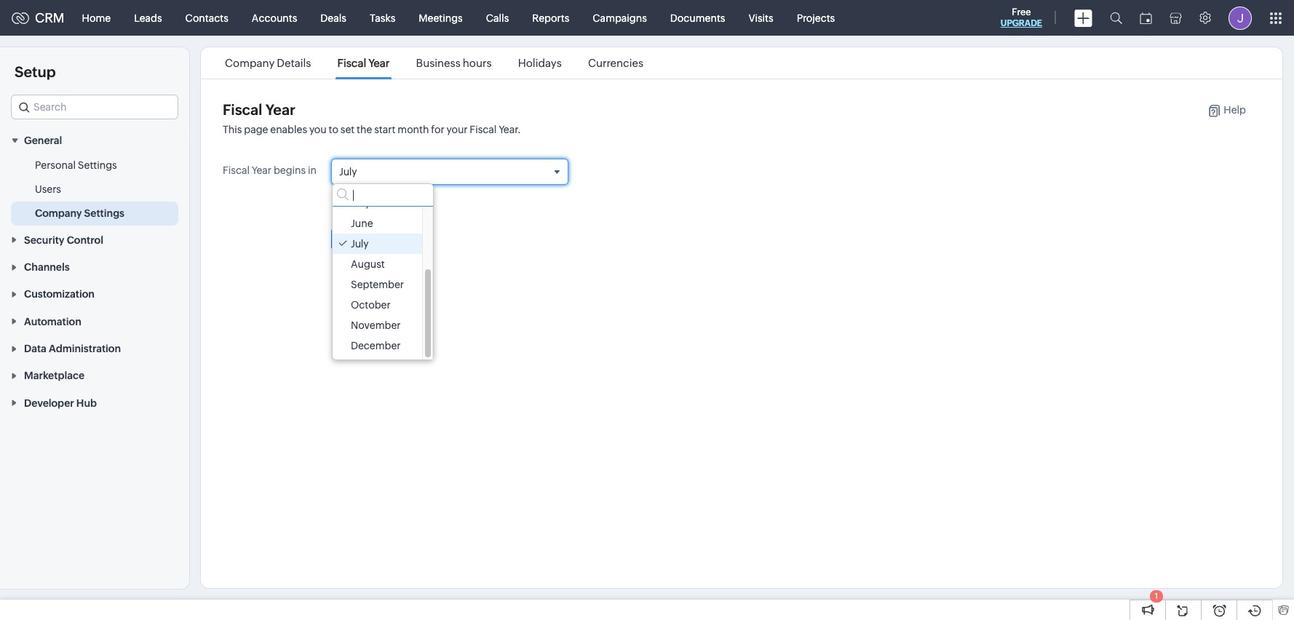 Task type: locate. For each thing, give the bounding box(es) containing it.
year inside list
[[369, 57, 390, 69]]

currencies
[[588, 57, 644, 69]]

contacts
[[185, 12, 228, 24]]

year left begins
[[252, 165, 272, 176]]

company
[[225, 57, 275, 69], [35, 208, 82, 219]]

0 horizontal spatial company
[[35, 208, 82, 219]]

june
[[351, 218, 373, 229]]

free
[[1012, 7, 1031, 17]]

reports
[[532, 12, 569, 24]]

year up enables on the left top of page
[[266, 101, 295, 118]]

developer
[[24, 397, 74, 409]]

fiscal year
[[337, 57, 390, 69], [223, 101, 295, 118]]

1
[[1155, 592, 1158, 601]]

0 vertical spatial company
[[225, 57, 275, 69]]

upgrade
[[1001, 18, 1042, 28]]

Search text field
[[12, 95, 178, 119]]

currencies link
[[586, 57, 646, 69]]

None search field
[[333, 184, 433, 207]]

1 vertical spatial company
[[35, 208, 82, 219]]

year
[[369, 57, 390, 69], [266, 101, 295, 118], [252, 165, 272, 176]]

visits link
[[737, 0, 785, 35]]

leads link
[[122, 0, 174, 35]]

marketplace
[[24, 370, 84, 382]]

settings up security control 'dropdown button'
[[84, 208, 124, 219]]

marketplace button
[[0, 362, 189, 389]]

holidays link
[[516, 57, 564, 69]]

None submit
[[331, 227, 383, 251]]

list
[[212, 47, 657, 79]]

in
[[308, 165, 317, 176]]

july
[[339, 166, 357, 178], [351, 238, 369, 250]]

settings for company settings
[[84, 208, 124, 219]]

control
[[67, 234, 103, 246]]

security
[[24, 234, 64, 246]]

this
[[223, 124, 242, 135]]

details
[[277, 57, 311, 69]]

company left details
[[225, 57, 275, 69]]

business
[[416, 57, 461, 69]]

fiscal year down tasks link
[[337, 57, 390, 69]]

business hours link
[[414, 57, 494, 69]]

settings inside the 'company settings' 'link'
[[84, 208, 124, 219]]

company for company details
[[225, 57, 275, 69]]

1 horizontal spatial company
[[225, 57, 275, 69]]

0 horizontal spatial fiscal year
[[223, 101, 295, 118]]

meetings
[[419, 12, 463, 24]]

1 vertical spatial settings
[[84, 208, 124, 219]]

2 vertical spatial year
[[252, 165, 272, 176]]

documents
[[670, 12, 725, 24]]

security control
[[24, 234, 103, 246]]

tasks link
[[358, 0, 407, 35]]

fiscal year link
[[335, 57, 392, 69]]

contacts link
[[174, 0, 240, 35]]

month
[[398, 124, 429, 135]]

company details link
[[223, 57, 313, 69]]

year down tasks link
[[369, 57, 390, 69]]

to
[[329, 124, 339, 135]]

accounts link
[[240, 0, 309, 35]]

hours
[[463, 57, 492, 69]]

settings down general dropdown button
[[78, 160, 117, 171]]

tree
[[333, 193, 433, 360]]

settings
[[78, 160, 117, 171], [84, 208, 124, 219]]

channels
[[24, 261, 70, 273]]

leads
[[134, 12, 162, 24]]

your
[[447, 124, 468, 135]]

home
[[82, 12, 111, 24]]

developer hub button
[[0, 389, 189, 416]]

company down users link
[[35, 208, 82, 219]]

0 vertical spatial july
[[339, 166, 357, 178]]

free upgrade
[[1001, 7, 1042, 28]]

0 vertical spatial fiscal year
[[337, 57, 390, 69]]

create menu element
[[1066, 0, 1101, 35]]

0 vertical spatial settings
[[78, 160, 117, 171]]

personal
[[35, 160, 76, 171]]

users
[[35, 184, 61, 195]]

fiscal year begins in
[[223, 165, 317, 176]]

hub
[[76, 397, 97, 409]]

search element
[[1101, 0, 1131, 36]]

None field
[[11, 95, 178, 119]]

setup
[[15, 63, 56, 80]]

1 horizontal spatial fiscal year
[[337, 57, 390, 69]]

settings inside personal settings link
[[78, 160, 117, 171]]

logo image
[[12, 12, 29, 24]]

search image
[[1110, 12, 1123, 24]]

company inside 'link'
[[35, 208, 82, 219]]

general button
[[0, 127, 189, 154]]

july down june
[[351, 238, 369, 250]]

fiscal
[[337, 57, 366, 69], [223, 101, 262, 118], [470, 124, 497, 135], [223, 165, 250, 176]]

calls
[[486, 12, 509, 24]]

0 vertical spatial year
[[369, 57, 390, 69]]

list containing company details
[[212, 47, 657, 79]]

fiscal year up page
[[223, 101, 295, 118]]

tasks
[[370, 12, 396, 24]]

fiscal up this
[[223, 101, 262, 118]]

data administration button
[[0, 335, 189, 362]]

begins
[[274, 165, 306, 176]]

business hours
[[416, 57, 492, 69]]

july up may
[[339, 166, 357, 178]]

crm link
[[12, 10, 64, 25]]

projects
[[797, 12, 835, 24]]

1 vertical spatial july
[[351, 238, 369, 250]]

personal settings link
[[35, 158, 117, 173]]

documents link
[[659, 0, 737, 35]]



Task type: vqa. For each thing, say whether or not it's contained in the screenshot.
Currencies
yes



Task type: describe. For each thing, give the bounding box(es) containing it.
help link
[[1193, 104, 1246, 117]]

administration
[[49, 343, 121, 355]]

general
[[24, 135, 62, 147]]

users link
[[35, 182, 61, 197]]

november
[[351, 320, 401, 331]]

enables
[[270, 124, 307, 135]]

page
[[244, 124, 268, 135]]

fiscal right your
[[470, 124, 497, 135]]

company settings link
[[35, 206, 124, 221]]

for
[[431, 124, 445, 135]]

settings for personal settings
[[78, 160, 117, 171]]

july inside field
[[339, 166, 357, 178]]

July field
[[332, 159, 568, 184]]

automation button
[[0, 307, 189, 335]]

profile image
[[1229, 6, 1252, 29]]

accounts
[[252, 12, 297, 24]]

calendar image
[[1140, 12, 1152, 24]]

automation
[[24, 316, 81, 327]]

channels button
[[0, 253, 189, 280]]

company for company settings
[[35, 208, 82, 219]]

security control button
[[0, 226, 189, 253]]

august
[[351, 259, 385, 270]]

profile element
[[1220, 0, 1261, 35]]

customization button
[[0, 280, 189, 307]]

calls link
[[474, 0, 521, 35]]

general region
[[0, 154, 189, 226]]

december
[[351, 340, 401, 352]]

help
[[1224, 104, 1246, 116]]

company details
[[225, 57, 311, 69]]

july inside tree
[[351, 238, 369, 250]]

this page enables you to set the start month for your fiscal year.
[[223, 124, 521, 135]]

september
[[351, 279, 404, 291]]

deals link
[[309, 0, 358, 35]]

set
[[341, 124, 355, 135]]

1 vertical spatial fiscal year
[[223, 101, 295, 118]]

visits
[[749, 12, 774, 24]]

create menu image
[[1074, 9, 1093, 27]]

developer hub
[[24, 397, 97, 409]]

reports link
[[521, 0, 581, 35]]

data
[[24, 343, 47, 355]]

tree containing may
[[333, 193, 433, 360]]

home link
[[70, 0, 122, 35]]

data administration
[[24, 343, 121, 355]]

the
[[357, 124, 372, 135]]

start
[[374, 124, 396, 135]]

october
[[351, 299, 391, 311]]

campaigns
[[593, 12, 647, 24]]

campaigns link
[[581, 0, 659, 35]]

meetings link
[[407, 0, 474, 35]]

fiscal down this
[[223, 165, 250, 176]]

crm
[[35, 10, 64, 25]]

holidays
[[518, 57, 562, 69]]

year.
[[499, 124, 521, 135]]

company settings
[[35, 208, 124, 219]]

1 vertical spatial year
[[266, 101, 295, 118]]

deals
[[321, 12, 346, 24]]

personal settings
[[35, 160, 117, 171]]

projects link
[[785, 0, 847, 35]]

fiscal down the deals link
[[337, 57, 366, 69]]

you
[[309, 124, 327, 135]]

may
[[351, 197, 370, 209]]

customization
[[24, 289, 95, 300]]



